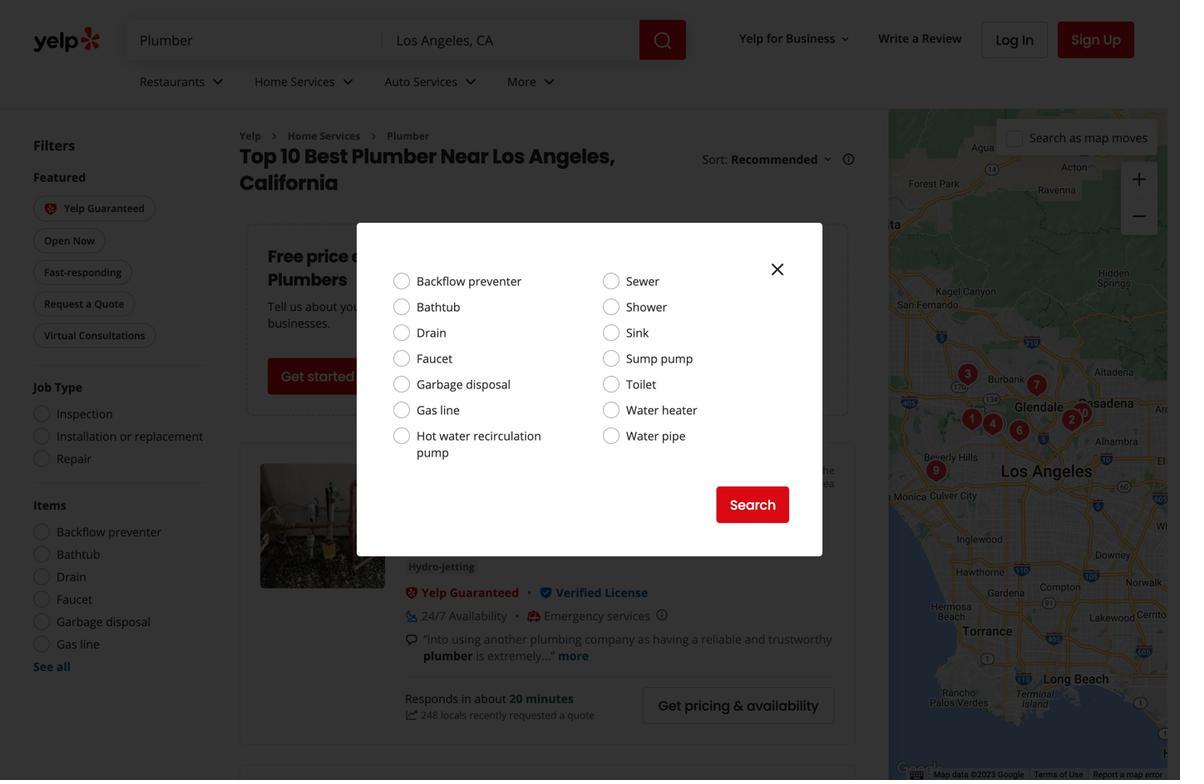Task type: vqa. For each thing, say whether or not it's contained in the screenshot.
Search to the left
yes



Task type: describe. For each thing, give the bounding box(es) containing it.
best
[[304, 143, 348, 170]]

16 info v2 image
[[842, 153, 855, 166]]

pricing
[[685, 697, 730, 715]]

quote
[[567, 708, 595, 722]]

review
[[922, 30, 962, 46]]

terms
[[1034, 770, 1057, 780]]

and inside 'free price estimates from local plumbers tell us about your project and get help from sponsored businesses.'
[[409, 298, 430, 314]]

yelp for business
[[739, 30, 835, 46]]

keyboard shortcuts image
[[910, 771, 924, 780]]

248
[[421, 708, 438, 722]]

availability
[[747, 697, 819, 715]]

0 vertical spatial home services link
[[241, 60, 371, 108]]

sign up link
[[1058, 22, 1134, 58]]

1 vertical spatial yelp guaranteed button
[[422, 585, 519, 601]]

16 yelp guaranteed v2 image
[[44, 202, 57, 216]]

verified license button
[[556, 585, 648, 601]]

plumber inside top 10 best plumber near los angeles, california
[[351, 143, 436, 170]]

free price estimates from local plumbers tell us about your project and get help from sponsored businesses.
[[268, 245, 567, 331]]

24/7 availability
[[422, 608, 507, 624]]

water heater
[[626, 402, 697, 418]]

estimates
[[352, 245, 435, 268]]

24 chevron down v2 image for restaurants
[[208, 72, 228, 92]]

1 vertical spatial home
[[288, 129, 317, 143]]

0 vertical spatial yelp guaranteed button
[[33, 195, 156, 222]]

responding
[[67, 265, 122, 279]]

emergency services
[[544, 608, 650, 624]]

&
[[733, 697, 743, 715]]

services left 16 chevron right v2 icon
[[320, 129, 360, 143]]

for
[[767, 30, 783, 46]]

yelp up 24/7
[[422, 585, 447, 601]]

rishon plumbing & water heaters image
[[920, 455, 953, 488]]

sign up
[[1071, 30, 1121, 49]]

16 chevron right v2 image
[[268, 130, 281, 143]]

16 speech v2 image
[[405, 633, 418, 647]]

shower
[[626, 299, 667, 315]]

business
[[786, 30, 835, 46]]

and inside serving los angeles and the surrounding area
[[799, 463, 817, 477]]

preventer inside search dialog
[[468, 273, 522, 289]]

option group containing items
[[28, 497, 206, 675]]

drain inside 'option group'
[[57, 569, 86, 585]]

project
[[368, 298, 406, 314]]

trustworthy
[[768, 631, 832, 647]]

consultations
[[79, 328, 145, 342]]

disposal inside 'option group'
[[106, 614, 151, 629]]

248 locals recently requested a quote
[[421, 708, 595, 722]]

report
[[1093, 770, 1118, 780]]

business categories element
[[126, 60, 1134, 108]]

about inside 'free price estimates from local plumbers tell us about your project and get help from sponsored businesses.'
[[305, 298, 337, 314]]

type
[[55, 379, 82, 395]]

option group containing job type
[[28, 379, 206, 472]]

"into using another plumbing company as having a reliable and trustworthy plumber is extremely..." more
[[423, 631, 832, 664]]

flood brothers plumbing los angeles image
[[956, 403, 989, 436]]

get for get pricing & availability
[[658, 697, 681, 715]]

plumbing
[[530, 631, 582, 647]]

16 chevron right v2 image
[[367, 130, 380, 143]]

1 horizontal spatial about
[[474, 691, 506, 706]]

in
[[461, 691, 471, 706]]

services for 24 chevron down v2 image for home services
[[291, 74, 335, 89]]

1 vertical spatial backflow preventer
[[57, 524, 162, 540]]

job type
[[33, 379, 82, 395]]

pump inside hot water recirculation pump
[[417, 445, 449, 460]]

log
[[996, 31, 1019, 49]]

16 chevron down v2 image
[[839, 32, 852, 46]]

get for get started
[[281, 367, 304, 386]]

auto services link
[[371, 60, 494, 108]]

emergency
[[544, 608, 604, 624]]

non stop plumbing & rooter image
[[1066, 397, 1099, 430]]

heater
[[662, 402, 697, 418]]

more
[[558, 648, 589, 664]]

auto
[[385, 74, 410, 89]]

bathtub inside search dialog
[[417, 299, 460, 315]]

16 trending v2 image
[[405, 709, 418, 722]]

request
[[44, 297, 83, 311]]

search image
[[653, 31, 673, 51]]

sump
[[626, 351, 658, 366]]

requested
[[509, 708, 557, 722]]

gas line inside 'option group'
[[57, 636, 100, 652]]

installation
[[57, 428, 117, 444]]

all
[[56, 659, 71, 674]]

fast-responding
[[44, 265, 122, 279]]

help
[[453, 298, 477, 314]]

yelp inside featured group
[[64, 201, 85, 215]]

sort:
[[702, 151, 728, 167]]

license
[[605, 585, 648, 601]]

company
[[585, 631, 635, 647]]

featured
[[33, 169, 86, 185]]

locals
[[441, 708, 467, 722]]

faucet inside 'option group'
[[57, 591, 92, 607]]

a for request
[[86, 297, 92, 311]]

yelp for business button
[[733, 23, 859, 53]]

job
[[33, 379, 52, 395]]

los inside top 10 best plumber near los angeles, california
[[492, 143, 525, 170]]

16 emergency services v2 image
[[527, 610, 541, 623]]

write a review
[[879, 30, 962, 46]]

local
[[481, 245, 521, 268]]

hot water recirculation pump
[[417, 428, 541, 460]]

16 verified v2 image
[[539, 586, 553, 600]]

more link
[[494, 60, 573, 108]]

plumber
[[423, 648, 473, 664]]

1 vertical spatial guaranteed
[[450, 585, 519, 601]]

google image
[[893, 758, 948, 780]]

installation or replacement
[[57, 428, 203, 444]]

hydro-jetting
[[408, 560, 475, 574]]

0 vertical spatial from
[[438, 245, 478, 268]]

extremely..."
[[487, 648, 555, 664]]

free price estimates from local plumbers image
[[704, 264, 788, 347]]

right price rooter and plumbing image
[[1021, 369, 1054, 402]]

get started button
[[268, 358, 368, 395]]

auto services
[[385, 74, 457, 89]]

get
[[433, 298, 450, 314]]

top
[[240, 143, 277, 170]]

featured group
[[30, 169, 206, 351]]

map data ©2023 google
[[934, 770, 1024, 780]]

home services inside business categories element
[[255, 74, 335, 89]]

hydro-jetting link
[[405, 559, 478, 575]]

plumber right 16 chevron right v2 icon
[[387, 129, 429, 143]]

1 vertical spatial from
[[480, 298, 506, 314]]

us
[[290, 298, 302, 314]]

los inside serving los angeles and the surrounding area
[[741, 463, 757, 477]]

get started
[[281, 367, 355, 386]]

report a map error link
[[1093, 770, 1163, 780]]

sump pump
[[626, 351, 693, 366]]

faucet inside search dialog
[[417, 351, 452, 366]]

hot
[[417, 428, 436, 444]]

log in
[[996, 31, 1034, 49]]



Task type: locate. For each thing, give the bounding box(es) containing it.
gas up all
[[57, 636, 77, 652]]

garbage up the hot at bottom left
[[417, 376, 463, 392]]

3 24 chevron down v2 image from the left
[[540, 72, 559, 92]]

911 plumbing services image
[[977, 408, 1010, 441]]

water
[[439, 428, 470, 444]]

1 horizontal spatial bathtub
[[417, 299, 460, 315]]

0 horizontal spatial preventer
[[108, 524, 162, 540]]

1 vertical spatial home services link
[[288, 129, 360, 143]]

map for error
[[1127, 770, 1143, 780]]

1 horizontal spatial get
[[658, 697, 681, 715]]

home services link up 16 chevron right v2 image
[[241, 60, 371, 108]]

24 chevron down v2 image right more
[[540, 72, 559, 92]]

bathtub right project
[[417, 299, 460, 315]]

1 vertical spatial option group
[[28, 497, 206, 675]]

0 horizontal spatial from
[[438, 245, 478, 268]]

new generation plumbing image
[[1056, 404, 1089, 437]]

see all button
[[33, 659, 71, 674]]

gas up the hot at bottom left
[[417, 402, 437, 418]]

terms of use link
[[1034, 770, 1083, 780]]

yelp guaranteed button
[[33, 195, 156, 222], [422, 585, 519, 601]]

0 horizontal spatial and
[[409, 298, 430, 314]]

gas inside 'option group'
[[57, 636, 77, 652]]

and left the
[[799, 463, 817, 477]]

1 horizontal spatial garbage disposal
[[417, 376, 511, 392]]

1 vertical spatial search
[[730, 496, 776, 514]]

serving
[[704, 463, 739, 477]]

a for write
[[912, 30, 919, 46]]

get inside button
[[281, 367, 304, 386]]

gas line inside search dialog
[[417, 402, 460, 418]]

0 vertical spatial gas
[[417, 402, 437, 418]]

tell
[[268, 298, 287, 314]]

los
[[492, 143, 525, 170], [741, 463, 757, 477]]

home services up 16 chevron right v2 image
[[255, 74, 335, 89]]

0 vertical spatial garbage disposal
[[417, 376, 511, 392]]

yelp right 16 yelp guaranteed v2 image
[[64, 201, 85, 215]]

0 vertical spatial home
[[255, 74, 288, 89]]

backflow inside search dialog
[[417, 273, 465, 289]]

info icon image
[[655, 609, 669, 622], [655, 609, 669, 622]]

0 horizontal spatial guaranteed
[[87, 201, 145, 215]]

backflow preventer inside search dialog
[[417, 273, 522, 289]]

los right near
[[492, 143, 525, 170]]

verified license
[[556, 585, 648, 601]]

preventer inside 'option group'
[[108, 524, 162, 540]]

availability
[[449, 608, 507, 624]]

yelp guaranteed inside button
[[64, 201, 145, 215]]

search button
[[717, 487, 789, 523]]

fast-responding button
[[33, 260, 132, 285]]

search left moves
[[1030, 130, 1066, 145]]

0 horizontal spatial drain
[[57, 569, 86, 585]]

1 horizontal spatial backflow preventer
[[417, 273, 522, 289]]

responds
[[405, 691, 458, 706]]

1 vertical spatial garbage disposal
[[57, 614, 151, 629]]

is
[[476, 648, 484, 664]]

1 vertical spatial drain
[[57, 569, 86, 585]]

preventer
[[468, 273, 522, 289], [108, 524, 162, 540]]

a for report
[[1120, 770, 1125, 780]]

drain down items
[[57, 569, 86, 585]]

line inside search dialog
[[440, 402, 460, 418]]

gas line up all
[[57, 636, 100, 652]]

0 vertical spatial option group
[[28, 379, 206, 472]]

now
[[73, 234, 95, 247]]

0 horizontal spatial garbage disposal
[[57, 614, 151, 629]]

1 horizontal spatial guaranteed
[[450, 585, 519, 601]]

fast-
[[44, 265, 67, 279]]

get pricing & availability button
[[642, 687, 835, 724]]

items
[[33, 497, 66, 513]]

restaurants link
[[126, 60, 241, 108]]

services for 24 chevron down v2 icon
[[413, 74, 457, 89]]

gas
[[417, 402, 437, 418], [57, 636, 77, 652]]

zoom out image
[[1129, 206, 1149, 226]]

about right us
[[305, 298, 337, 314]]

0 vertical spatial yelp guaranteed
[[64, 201, 145, 215]]

0 horizontal spatial map
[[1084, 130, 1109, 145]]

0 vertical spatial map
[[1084, 130, 1109, 145]]

pipe
[[662, 428, 686, 444]]

more link
[[558, 648, 589, 664]]

yelp guaranteed up now
[[64, 201, 145, 215]]

home up 16 chevron right v2 image
[[255, 74, 288, 89]]

backflow down items
[[57, 524, 105, 540]]

yelp guaranteed button up '24/7 availability'
[[422, 585, 519, 601]]

get left pricing
[[658, 697, 681, 715]]

2 vertical spatial and
[[745, 631, 765, 647]]

drain
[[417, 325, 446, 341], [57, 569, 86, 585]]

about up recently at the bottom of page
[[474, 691, 506, 706]]

virtual consultations
[[44, 328, 145, 342]]

0 vertical spatial backflow preventer
[[417, 273, 522, 289]]

search as map moves
[[1030, 130, 1148, 145]]

backflow up 'get'
[[417, 273, 465, 289]]

home services left 16 chevron right v2 icon
[[288, 129, 360, 143]]

1 horizontal spatial drain
[[417, 325, 446, 341]]

angeles,
[[529, 143, 615, 170]]

from right help
[[480, 298, 506, 314]]

0 vertical spatial drain
[[417, 325, 446, 341]]

a
[[912, 30, 919, 46], [86, 297, 92, 311], [692, 631, 698, 647], [559, 708, 565, 722], [1120, 770, 1125, 780]]

guaranteed
[[87, 201, 145, 215], [450, 585, 519, 601]]

or
[[120, 428, 132, 444]]

search down serving los angeles and the surrounding area
[[730, 496, 776, 514]]

0 vertical spatial pump
[[661, 351, 693, 366]]

2 24 chevron down v2 image from the left
[[338, 72, 358, 92]]

reliable
[[701, 631, 742, 647]]

map region
[[692, 74, 1180, 780]]

0 horizontal spatial backflow
[[57, 524, 105, 540]]

0 horizontal spatial gas
[[57, 636, 77, 652]]

1 vertical spatial los
[[741, 463, 757, 477]]

1 horizontal spatial gas line
[[417, 402, 460, 418]]

1 horizontal spatial disposal
[[466, 376, 511, 392]]

2 horizontal spatial and
[[799, 463, 817, 477]]

1 vertical spatial and
[[799, 463, 817, 477]]

get inside button
[[658, 697, 681, 715]]

1 horizontal spatial garbage
[[417, 376, 463, 392]]

los right "serving"
[[741, 463, 757, 477]]

1 vertical spatial yelp guaranteed
[[422, 585, 519, 601]]

as left having
[[638, 631, 650, 647]]

24 chevron down v2 image inside restaurants link
[[208, 72, 228, 92]]

1 horizontal spatial preventer
[[468, 273, 522, 289]]

services left 24 chevron down v2 icon
[[413, 74, 457, 89]]

and right reliable
[[745, 631, 765, 647]]

24 chevron down v2 image inside more link
[[540, 72, 559, 92]]

option group
[[28, 379, 206, 472], [28, 497, 206, 675]]

see all
[[33, 659, 71, 674]]

plumber link
[[387, 129, 429, 143]]

data
[[952, 770, 969, 780]]

surrounding
[[752, 476, 810, 490]]

1 vertical spatial water
[[626, 428, 659, 444]]

0 vertical spatial garbage
[[417, 376, 463, 392]]

garbage disposal up water at the left bottom of the page
[[417, 376, 511, 392]]

1 vertical spatial gas
[[57, 636, 77, 652]]

"into
[[423, 631, 449, 647]]

1 vertical spatial bathtub
[[57, 546, 100, 562]]

1 horizontal spatial 24 chevron down v2 image
[[338, 72, 358, 92]]

report a map error
[[1093, 770, 1163, 780]]

using
[[452, 631, 481, 647]]

1 vertical spatial about
[[474, 691, 506, 706]]

charlie's sewer & drain rooter company image
[[952, 358, 985, 391]]

None search field
[[126, 20, 690, 60]]

use
[[1069, 770, 1083, 780]]

started
[[307, 367, 355, 386]]

0 horizontal spatial faucet
[[57, 591, 92, 607]]

close image
[[768, 260, 788, 279]]

pump down the hot at bottom left
[[417, 445, 449, 460]]

map for moves
[[1084, 130, 1109, 145]]

home services link left 16 chevron right v2 icon
[[288, 129, 360, 143]]

1 vertical spatial line
[[80, 636, 100, 652]]

businesses.
[[268, 315, 331, 331]]

free
[[268, 245, 303, 268]]

a inside the "into using another plumbing company as having a reliable and trustworthy plumber is extremely..." more
[[692, 631, 698, 647]]

0 horizontal spatial as
[[638, 631, 650, 647]]

1 horizontal spatial line
[[440, 402, 460, 418]]

home
[[255, 74, 288, 89], [288, 129, 317, 143]]

water for water pipe
[[626, 428, 659, 444]]

24 chevron down v2 image right restaurants
[[208, 72, 228, 92]]

moves
[[1112, 130, 1148, 145]]

yelp
[[739, 30, 764, 46], [240, 129, 261, 143], [64, 201, 85, 215], [422, 585, 447, 601]]

2 water from the top
[[626, 428, 659, 444]]

faucet down 'get'
[[417, 351, 452, 366]]

water
[[626, 402, 659, 418], [626, 428, 659, 444]]

another
[[484, 631, 527, 647]]

and inside the "into using another plumbing company as having a reliable and trustworthy plumber is extremely..." more
[[745, 631, 765, 647]]

garbage inside search dialog
[[417, 376, 463, 392]]

0 horizontal spatial line
[[80, 636, 100, 652]]

1 horizontal spatial pump
[[661, 351, 693, 366]]

verified
[[556, 585, 602, 601]]

gas line up the hot at bottom left
[[417, 402, 460, 418]]

1 horizontal spatial search
[[1030, 130, 1066, 145]]

open now
[[44, 234, 95, 247]]

garbage inside 'option group'
[[57, 614, 103, 629]]

home right 16 chevron right v2 image
[[288, 129, 317, 143]]

1 vertical spatial map
[[1127, 770, 1143, 780]]

pump right sump
[[661, 351, 693, 366]]

a inside button
[[86, 297, 92, 311]]

2 horizontal spatial 24 chevron down v2 image
[[540, 72, 559, 92]]

water down the toilet
[[626, 402, 659, 418]]

more
[[507, 74, 536, 89]]

yelp guaranteed up '24/7 availability'
[[422, 585, 519, 601]]

0 horizontal spatial los
[[492, 143, 525, 170]]

backflow preventer up help
[[417, 273, 522, 289]]

0 vertical spatial water
[[626, 402, 659, 418]]

yelp left 16 chevron right v2 image
[[240, 129, 261, 143]]

flood brothers plumbing los angeles image
[[260, 464, 385, 588]]

0 vertical spatial preventer
[[468, 273, 522, 289]]

disposal
[[466, 376, 511, 392], [106, 614, 151, 629]]

0 vertical spatial home services
[[255, 74, 335, 89]]

hydro-
[[408, 560, 442, 574]]

replacement
[[135, 428, 203, 444]]

get
[[281, 367, 304, 386], [658, 697, 681, 715]]

plumber right best
[[351, 143, 436, 170]]

1 vertical spatial as
[[638, 631, 650, 647]]

garbage disposal inside 'option group'
[[57, 614, 151, 629]]

1 vertical spatial home services
[[288, 129, 360, 143]]

water left pipe
[[626, 428, 659, 444]]

1 horizontal spatial yelp guaranteed
[[422, 585, 519, 601]]

inspection
[[57, 406, 113, 422]]

iconyelpguaranteedbadgesmall image
[[405, 586, 418, 600], [405, 586, 418, 600]]

search for search
[[730, 496, 776, 514]]

backflow preventer down items
[[57, 524, 162, 540]]

drain down 'get'
[[417, 325, 446, 341]]

24/7
[[422, 608, 446, 624]]

24 chevron down v2 image
[[461, 72, 481, 92]]

1 24 chevron down v2 image from the left
[[208, 72, 228, 92]]

open now button
[[33, 228, 106, 253]]

10
[[280, 143, 300, 170]]

16 twenty four seven availability v2 image
[[405, 610, 418, 623]]

0 vertical spatial about
[[305, 298, 337, 314]]

1 horizontal spatial los
[[741, 463, 757, 477]]

0 horizontal spatial get
[[281, 367, 304, 386]]

jetting
[[442, 560, 475, 574]]

gas inside search dialog
[[417, 402, 437, 418]]

and left 'get'
[[409, 298, 430, 314]]

virtual consultations button
[[33, 323, 156, 348]]

map left moves
[[1084, 130, 1109, 145]]

plumbers
[[268, 268, 347, 291]]

as left moves
[[1069, 130, 1081, 145]]

0 vertical spatial line
[[440, 402, 460, 418]]

1 vertical spatial preventer
[[108, 524, 162, 540]]

0 vertical spatial gas line
[[417, 402, 460, 418]]

serving los angeles and the surrounding area
[[704, 463, 835, 490]]

1 vertical spatial backflow
[[57, 524, 105, 540]]

24 chevron down v2 image for more
[[540, 72, 559, 92]]

0 vertical spatial and
[[409, 298, 430, 314]]

near
[[440, 143, 488, 170]]

0 horizontal spatial gas line
[[57, 636, 100, 652]]

group
[[1121, 162, 1158, 235]]

0 horizontal spatial about
[[305, 298, 337, 314]]

yelp left for
[[739, 30, 764, 46]]

toilet
[[626, 376, 656, 392]]

map left error
[[1127, 770, 1143, 780]]

2 option group from the top
[[28, 497, 206, 675]]

bathtub down items
[[57, 546, 100, 562]]

recently
[[469, 708, 507, 722]]

0 horizontal spatial backflow preventer
[[57, 524, 162, 540]]

1 vertical spatial get
[[658, 697, 681, 715]]

guaranteed up availability
[[450, 585, 519, 601]]

0 horizontal spatial search
[[730, 496, 776, 514]]

1 horizontal spatial backflow
[[417, 273, 465, 289]]

0 vertical spatial bathtub
[[417, 299, 460, 315]]

0 horizontal spatial garbage
[[57, 614, 103, 629]]

your
[[340, 298, 365, 314]]

sink
[[626, 325, 649, 341]]

1 vertical spatial disposal
[[106, 614, 151, 629]]

guaranteed up now
[[87, 201, 145, 215]]

services up best
[[291, 74, 335, 89]]

virtual
[[44, 328, 76, 342]]

z&h plumbing & water heaters image
[[979, 408, 1012, 441]]

garbage disposal up all
[[57, 614, 151, 629]]

garbage up all
[[57, 614, 103, 629]]

search dialog
[[0, 0, 1180, 780]]

water for water heater
[[626, 402, 659, 418]]

24 chevron down v2 image
[[208, 72, 228, 92], [338, 72, 358, 92], [540, 72, 559, 92]]

search inside search button
[[730, 496, 776, 514]]

get left started at the top left of page
[[281, 367, 304, 386]]

1 horizontal spatial and
[[745, 631, 765, 647]]

yelp guaranteed button up now
[[33, 195, 156, 222]]

line inside 'option group'
[[80, 636, 100, 652]]

home inside business categories element
[[255, 74, 288, 89]]

zoom in image
[[1129, 169, 1149, 189]]

yelp guaranteed
[[64, 201, 145, 215], [422, 585, 519, 601]]

cali rooter & plumbing image
[[1003, 415, 1036, 448]]

0 vertical spatial disposal
[[466, 376, 511, 392]]

get pricing & availability
[[658, 697, 819, 715]]

drain inside search dialog
[[417, 325, 446, 341]]

1 horizontal spatial yelp guaranteed button
[[422, 585, 519, 601]]

0 horizontal spatial bathtub
[[57, 546, 100, 562]]

see
[[33, 659, 53, 674]]

1 horizontal spatial faucet
[[417, 351, 452, 366]]

write a review link
[[872, 23, 968, 53]]

faucet up all
[[57, 591, 92, 607]]

search for search as map moves
[[1030, 130, 1066, 145]]

1 water from the top
[[626, 402, 659, 418]]

from left local
[[438, 245, 478, 268]]

1 vertical spatial gas line
[[57, 636, 100, 652]]

write
[[879, 30, 909, 46]]

1 vertical spatial faucet
[[57, 591, 92, 607]]

1 horizontal spatial from
[[480, 298, 506, 314]]

0 vertical spatial los
[[492, 143, 525, 170]]

request a quote button
[[33, 291, 135, 316]]

0 horizontal spatial yelp guaranteed
[[64, 201, 145, 215]]

0 horizontal spatial yelp guaranteed button
[[33, 195, 156, 222]]

about
[[305, 298, 337, 314], [474, 691, 506, 706]]

request a quote
[[44, 297, 124, 311]]

restaurants
[[140, 74, 205, 89]]

24 chevron down v2 image for home services
[[338, 72, 358, 92]]

disposal inside search dialog
[[466, 376, 511, 392]]

as inside the "into using another plumbing company as having a reliable and trustworthy plumber is extremely..." more
[[638, 631, 650, 647]]

0 vertical spatial search
[[1030, 130, 1066, 145]]

1 option group from the top
[[28, 379, 206, 472]]

0 vertical spatial get
[[281, 367, 304, 386]]

24 chevron down v2 image left auto
[[338, 72, 358, 92]]

garbage disposal inside search dialog
[[417, 376, 511, 392]]

1 horizontal spatial as
[[1069, 130, 1081, 145]]

guaranteed inside button
[[87, 201, 145, 215]]



